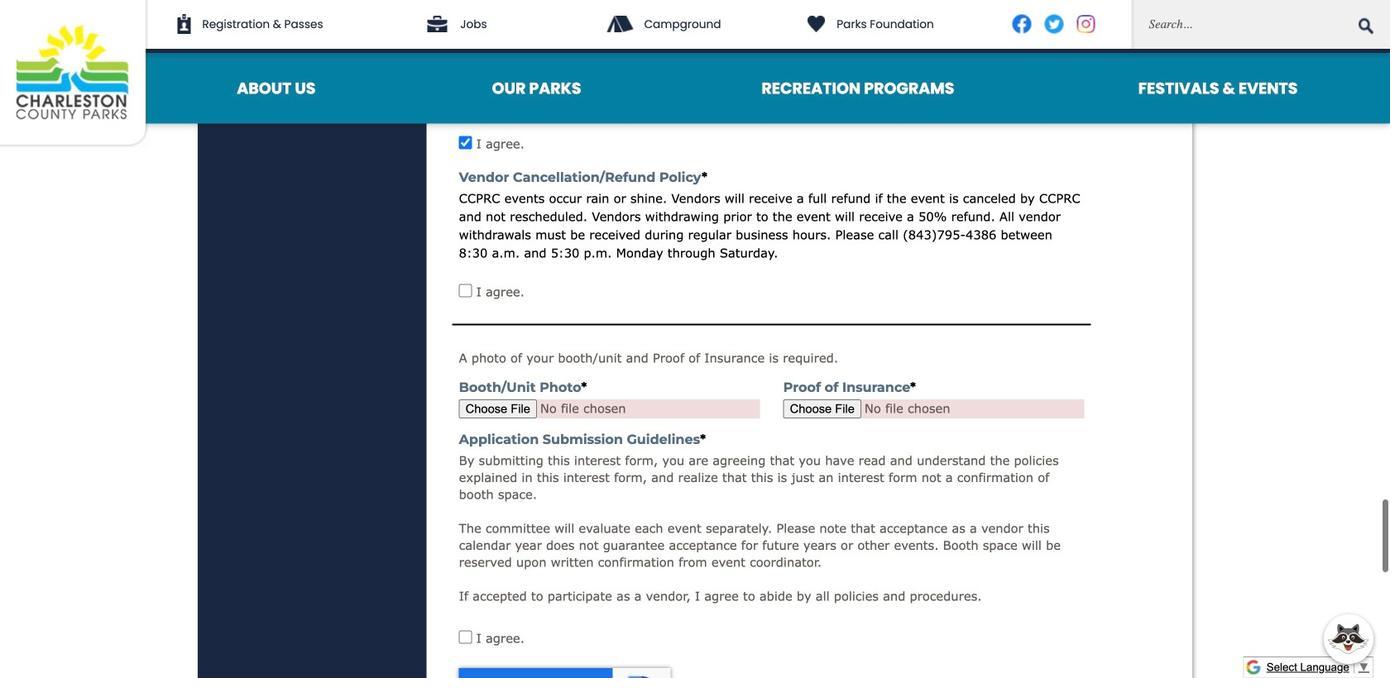 Task type: describe. For each thing, give the bounding box(es) containing it.
3 menu item from the left
[[670, 53, 1046, 124]]

2 menu item from the left
[[404, 53, 670, 124]]



Task type: locate. For each thing, give the bounding box(es) containing it.
4 menu item from the left
[[1046, 53, 1390, 124]]

menu
[[149, 53, 1390, 124]]

None checkbox
[[459, 22, 472, 36], [459, 136, 472, 149], [459, 284, 472, 298], [459, 631, 472, 644], [459, 22, 472, 36], [459, 136, 472, 149], [459, 284, 472, 298], [459, 631, 472, 644]]

menu item
[[149, 53, 404, 124], [404, 53, 670, 124], [670, 53, 1046, 124], [1046, 53, 1390, 124]]

None file field
[[459, 400, 760, 419], [783, 400, 1084, 419], [459, 400, 760, 419], [783, 400, 1084, 419]]

Search... text field
[[1131, 0, 1390, 49]]

1 menu item from the left
[[149, 53, 404, 124]]

search image
[[1359, 18, 1374, 34]]

home page image
[[0, 0, 149, 148]]



Task type: vqa. For each thing, say whether or not it's contained in the screenshot.
2nd menu item
yes



